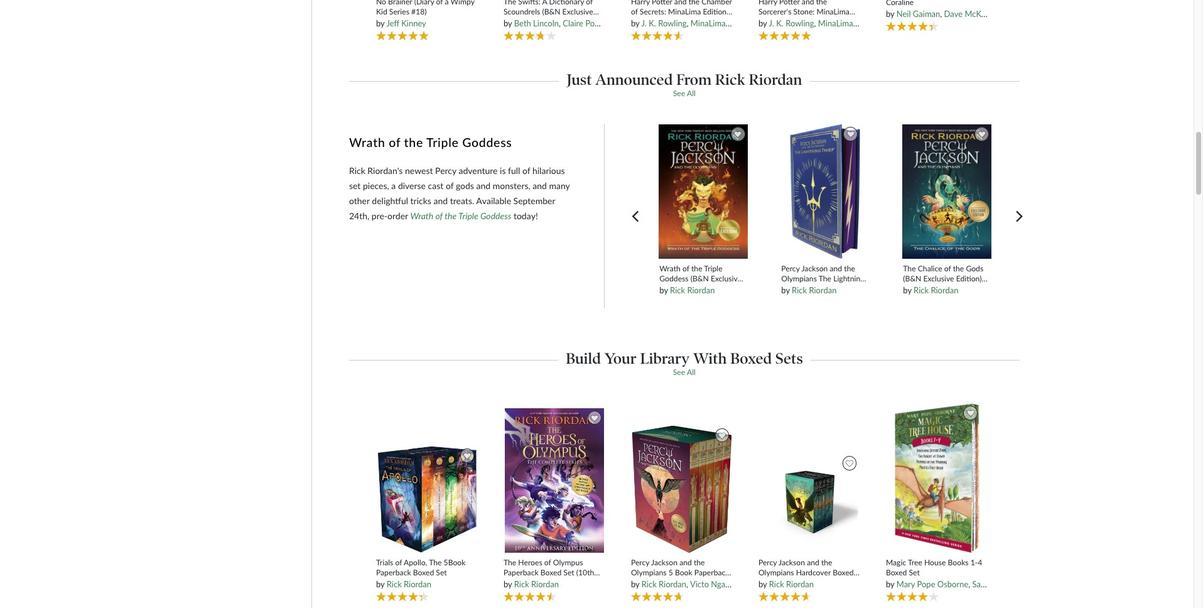 Task type: locate. For each thing, give the bounding box(es) containing it.
0 horizontal spatial harry
[[631, 0, 650, 6]]

wrath of the triple goddess link
[[410, 210, 512, 221]]

victo
[[690, 579, 709, 589]]

(b&n down a at the left
[[542, 7, 561, 16]]

1 j. from the left
[[642, 18, 647, 28]]

1-
[[971, 558, 978, 567], [796, 577, 803, 587]]

olympians inside percy jackson and the olympians 5 book paperback boxed set (new covers) (b&n exclusive edition)
[[631, 568, 667, 577]]

of inside harry potter and the chamber of secrets: minalima edition (harry potter series #2)
[[631, 7, 638, 16]]

0 horizontal spatial a
[[392, 180, 396, 191]]

boxed left sets
[[731, 349, 772, 367]]

the swifts: a dictionary of scoundrels (b&n exclusive edition)
[[504, 0, 593, 26]]

lincoln
[[533, 18, 559, 28]]

paperback up anniversary
[[504, 568, 539, 577]]

(percy for olympians
[[903, 283, 924, 293]]

paperback inside the heroes of olympus paperback boxed set (10th anniversary edition)
[[504, 568, 539, 577]]

see all link for from
[[673, 89, 696, 98]]

by
[[886, 9, 895, 19], [376, 18, 385, 28], [504, 18, 512, 28], [631, 18, 640, 28], [759, 18, 767, 28], [660, 285, 668, 295], [782, 285, 790, 295], [903, 285, 912, 295], [376, 579, 385, 589], [504, 579, 512, 589], [631, 579, 640, 589], [759, 579, 767, 589], [886, 579, 895, 589]]

rick up 'set'
[[349, 165, 365, 176]]

1 (harry from the left
[[631, 16, 652, 26]]

(percy down the chalice
[[903, 283, 924, 293]]

set
[[349, 180, 361, 191]]

1 vertical spatial goddess
[[481, 210, 512, 221]]

set down olympus
[[564, 568, 575, 577]]

rick riordan link
[[670, 285, 715, 295], [792, 285, 837, 295], [914, 285, 959, 295], [387, 579, 432, 589], [514, 579, 559, 589], [642, 579, 687, 589], [769, 579, 814, 589]]

boxed
[[731, 349, 772, 367], [413, 568, 434, 577], [541, 568, 562, 577], [833, 568, 854, 577], [886, 568, 907, 577], [631, 577, 652, 587]]

by rick riordan for the chalice of the gods (b&n exclusive edition) (percy jackson and the olympians series #6)
[[903, 285, 959, 295]]

0 vertical spatial a
[[445, 0, 449, 6]]

5 up (new
[[669, 568, 673, 577]]

with
[[693, 349, 727, 367]]

series inside the chalice of the gods (b&n exclusive edition) (percy jackson and the olympians series #6)
[[941, 293, 961, 302]]

the
[[504, 0, 517, 6], [903, 264, 916, 274], [819, 274, 832, 283], [429, 558, 442, 567], [504, 558, 517, 567]]

and inside percy jackson and the olympians hardcover boxed set, books 1-5
[[807, 558, 820, 567]]

and inside percy jackson and the olympians the lightning thief deluxe collector's edition
[[830, 264, 842, 274]]

by rick riordan
[[660, 285, 715, 295], [782, 285, 837, 295], [903, 285, 959, 295], [504, 579, 559, 589], [759, 579, 814, 589]]

by j. k. rowling , minalima design (illustrator) down chamber
[[631, 18, 794, 28]]

0 vertical spatial see
[[673, 89, 685, 98]]

(harry inside harry potter and the sorcerer's stone: minalima edition (harry potter series #1)
[[784, 16, 805, 26]]

1 paperback from the left
[[376, 568, 411, 577]]

2 (harry from the left
[[784, 16, 805, 26]]

by j. k. rowling , minalima design (illustrator)
[[631, 18, 794, 28], [759, 18, 921, 28]]

percy
[[435, 165, 457, 176], [782, 264, 800, 274], [631, 558, 650, 567], [759, 558, 777, 567]]

5 down hardcover
[[803, 577, 808, 587]]

of right full
[[523, 165, 530, 176]]

and up book
[[680, 558, 692, 567]]

#6)
[[963, 293, 974, 302]]

jackson inside percy jackson and the olympians hardcover boxed set, books 1-5
[[779, 558, 805, 567]]

set down 5book
[[436, 568, 447, 577]]

jackson inside percy jackson and the olympians 5 book paperback boxed set (new covers) (b&n exclusive edition)
[[651, 558, 678, 567]]

rick inside just announced from rick riordan see all
[[715, 70, 745, 88]]

kinney
[[401, 18, 426, 28]]

rowling
[[658, 18, 687, 28], [786, 18, 814, 28]]

available
[[476, 195, 511, 206]]

of down cast
[[436, 210, 443, 221]]

rick right from
[[715, 70, 745, 88]]

trials of apollo, the 5book paperback boxed set image
[[377, 446, 478, 553]]

all down with
[[687, 367, 696, 377]]

rowling down the stone:
[[786, 18, 814, 28]]

2 see all link from the top
[[673, 367, 696, 377]]

newest
[[405, 165, 433, 176]]

rick riordan link for wrath of the triple goddess (b&n exclusive edition) (percy jackson and the olympians)
[[670, 285, 715, 295]]

of right heroes at the left bottom
[[544, 558, 551, 567]]

j. for harry potter and the sorcerer's stone: minalima edition (harry potter series #1)
[[769, 18, 774, 28]]

0 horizontal spatial 1-
[[796, 577, 803, 587]]

1 horizontal spatial design
[[856, 18, 880, 28]]

1 horizontal spatial paperback
[[504, 568, 539, 577]]

, left victo
[[687, 579, 689, 589]]

1 horizontal spatial books
[[948, 558, 969, 567]]

olympians left book
[[631, 568, 667, 577]]

magic tree house books 1-4 boxed set link
[[886, 558, 988, 577]]

percy jackson and the olympians the lightning thief deluxe collector's edition image
[[790, 124, 861, 260]]

boxed left (new
[[631, 577, 652, 587]]

2 by j. k. rowling , minalima design (illustrator) from the left
[[759, 18, 921, 28]]

0 horizontal spatial j.
[[642, 18, 647, 28]]

1 vertical spatial see all link
[[673, 367, 696, 377]]

set left (new
[[654, 577, 665, 587]]

1 all from the top
[[687, 89, 696, 98]]

jackson for percy jackson and the olympians hardcover boxed set, books 1-5
[[779, 558, 805, 567]]

5
[[669, 568, 673, 577], [803, 577, 808, 587]]

1 vertical spatial see
[[673, 367, 685, 377]]

2 vertical spatial goddess
[[660, 274, 689, 283]]

a inside rick riordan's newest percy adventure is full of hilarious set pieces, a diverse cast of gods and monsters, and many other delightful tricks and treats. available september 24th, pre-order
[[392, 180, 396, 191]]

design left the neil
[[856, 18, 880, 28]]

the for the chalice of the gods (b&n exclusive edition) (percy jackson and the olympians series #6)
[[903, 264, 916, 274]]

the heroes of olympus paperback boxed set (10th anniversary edition) image
[[505, 408, 605, 553]]

library
[[640, 349, 690, 367]]

by inside no brainer (diary of a wimpy kid series #18) by jeff kinney
[[376, 18, 385, 28]]

(b&n up the olympians)
[[691, 274, 709, 283]]

j. down secrets:
[[642, 18, 647, 28]]

trials of apollo, the 5book paperback boxed set by rick riordan
[[376, 558, 466, 589]]

harry inside harry potter and the sorcerer's stone: minalima edition (harry potter series #1)
[[759, 0, 778, 6]]

rick riordan link for percy jackson and the olympians the lightning thief deluxe collector's edition
[[792, 285, 837, 295]]

by j. k. rowling , minalima design (illustrator) for harry potter and the sorcerer's stone: minalima edition (harry potter series #1)
[[759, 18, 921, 28]]

triple up the olympians)
[[704, 264, 723, 274]]

paperback up ngai
[[695, 568, 730, 577]]

1 (percy from the left
[[687, 283, 708, 293]]

2 horizontal spatial paperback
[[695, 568, 730, 577]]

harry up sorcerer's
[[759, 0, 778, 6]]

1 horizontal spatial 5
[[803, 577, 808, 587]]

2 k. from the left
[[777, 18, 784, 28]]

jackson
[[802, 264, 828, 274], [710, 283, 736, 293], [926, 283, 952, 293], [651, 558, 678, 567], [779, 558, 805, 567]]

1 minalima design (illustrator) link from the left
[[691, 18, 794, 28]]

2 design from the left
[[856, 18, 880, 28]]

set inside the heroes of olympus paperback boxed set (10th anniversary edition)
[[564, 568, 575, 577]]

(percy
[[687, 283, 708, 293], [903, 283, 924, 293]]

1- inside percy jackson and the olympians hardcover boxed set, books 1-5
[[796, 577, 803, 587]]

3 paperback from the left
[[695, 568, 730, 577]]

(b&n down the chalice
[[903, 274, 922, 283]]

1 vertical spatial triple
[[459, 210, 478, 221]]

0 vertical spatial books
[[948, 558, 969, 567]]

and up the stone:
[[802, 0, 814, 6]]

set inside percy jackson and the olympians 5 book paperback boxed set (new covers) (b&n exclusive edition)
[[654, 577, 665, 587]]

2 paperback from the left
[[504, 568, 539, 577]]

2 all from the top
[[687, 367, 696, 377]]

triple up newest
[[427, 135, 459, 150]]

edition down sorcerer's
[[759, 16, 782, 26]]

minalima inside harry potter and the chamber of secrets: minalima edition (harry potter series #2)
[[668, 7, 701, 16]]

collector's
[[826, 283, 862, 293]]

0 horizontal spatial 5
[[669, 568, 673, 577]]

riordan inside trials of apollo, the 5book paperback boxed set by rick riordan
[[404, 579, 432, 589]]

of up powell
[[586, 0, 593, 6]]

0 vertical spatial all
[[687, 89, 696, 98]]

1 j. k. rowling link from the left
[[642, 18, 687, 28]]

claire powell (illustrator) link
[[563, 18, 650, 28]]

1 horizontal spatial wrath
[[410, 210, 434, 221]]

rick left the olympians)
[[670, 285, 685, 295]]

, left #2)
[[687, 18, 689, 28]]

0 horizontal spatial j. k. rowling link
[[642, 18, 687, 28]]

lightning
[[834, 274, 865, 283]]

edition inside percy jackson and the olympians the lightning thief deluxe collector's edition
[[782, 293, 805, 302]]

2 rowling from the left
[[786, 18, 814, 28]]

edition inside harry potter and the sorcerer's stone: minalima edition (harry potter series #1)
[[759, 16, 782, 26]]

2 horizontal spatial wrath
[[660, 264, 681, 274]]

percy jackson and the olympians hardcover boxed set, books 1-5
[[759, 558, 854, 587]]

0 horizontal spatial rowling
[[658, 18, 687, 28]]

olympians)
[[687, 293, 725, 302]]

24th,
[[349, 210, 369, 221]]

5 inside percy jackson and the olympians hardcover boxed set, books 1-5
[[803, 577, 808, 587]]

percy inside percy jackson and the olympians 5 book paperback boxed set (new covers) (b&n exclusive edition)
[[631, 558, 650, 567]]

0 horizontal spatial wrath
[[349, 135, 385, 150]]

2 vertical spatial wrath
[[660, 264, 681, 274]]

series inside no brainer (diary of a wimpy kid series #18) by jeff kinney
[[389, 7, 410, 16]]

1 horizontal spatial 1-
[[971, 558, 978, 567]]

the inside the swifts: a dictionary of scoundrels (b&n exclusive edition)
[[504, 0, 517, 6]]

design for harry potter and the sorcerer's stone: minalima edition (harry potter series #1)
[[856, 18, 880, 28]]

(b&n
[[542, 7, 561, 16], [691, 274, 709, 283], [903, 274, 922, 283], [711, 577, 729, 587]]

by rick riordan for the heroes of olympus paperback boxed set (10th anniversary edition)
[[504, 579, 559, 589]]

see all link down library
[[673, 367, 696, 377]]

just
[[567, 70, 592, 88]]

0 horizontal spatial minalima design (illustrator) link
[[691, 18, 794, 28]]

0 horizontal spatial k.
[[649, 18, 656, 28]]

claire
[[563, 18, 584, 28]]

the left the chalice
[[903, 264, 916, 274]]

(percy inside the chalice of the gods (b&n exclusive edition) (percy jackson and the olympians series #6)
[[903, 283, 924, 293]]

goddess up adventure
[[462, 135, 512, 150]]

minalima design (illustrator) link for harry potter and the sorcerer's stone: minalima edition (harry potter series #1)
[[818, 18, 921, 28]]

magic
[[886, 558, 907, 567]]

1 vertical spatial a
[[392, 180, 396, 191]]

1 horizontal spatial harry
[[759, 0, 778, 6]]

and left the olympians)
[[660, 293, 672, 302]]

1 by j. k. rowling , minalima design (illustrator) from the left
[[631, 18, 794, 28]]

by inside magic tree house books 1-4 boxed set by mary pope osborne , sal murdocca (illustrator)
[[886, 579, 895, 589]]

treats.
[[450, 195, 474, 206]]

trials
[[376, 558, 393, 567]]

see
[[673, 89, 685, 98], [673, 367, 685, 377]]

, left sal
[[969, 579, 971, 589]]

the inside harry potter and the chamber of secrets: minalima edition (harry potter series #2)
[[689, 0, 700, 6]]

jackson down the chalice
[[926, 283, 952, 293]]

full
[[508, 165, 520, 176]]

#18)
[[411, 7, 427, 16]]

0 horizontal spatial (percy
[[687, 283, 708, 293]]

jackson inside wrath of the triple goddess (b&n exclusive edition) (percy jackson and the olympians)
[[710, 283, 736, 293]]

jackson up deluxe
[[802, 264, 828, 274]]

2 harry from the left
[[759, 0, 778, 6]]

olympians down the chalice
[[903, 293, 939, 302]]

chamber
[[702, 0, 732, 6]]

the up deluxe
[[819, 274, 832, 283]]

paperback inside percy jackson and the olympians 5 book paperback boxed set (new covers) (b&n exclusive edition)
[[695, 568, 730, 577]]

boxed down olympus
[[541, 568, 562, 577]]

1 horizontal spatial (percy
[[903, 283, 924, 293]]

boxed down apollo,
[[413, 568, 434, 577]]

many
[[549, 180, 570, 191]]

harry potter and the sorcerer's stone: minalima edition (harry potter series #1) link
[[759, 0, 861, 35]]

harry for harry potter and the chamber of secrets: minalima edition (harry potter series #2)
[[631, 0, 650, 6]]

(harry inside harry potter and the chamber of secrets: minalima edition (harry potter series #2)
[[631, 16, 652, 26]]

series inside harry potter and the sorcerer's stone: minalima edition (harry potter series #1)
[[830, 16, 850, 26]]

set,
[[759, 577, 771, 587]]

the inside the heroes of olympus paperback boxed set (10th anniversary edition)
[[504, 558, 517, 567]]

stone:
[[794, 7, 815, 16]]

see down from
[[673, 89, 685, 98]]

percy for percy jackson and the olympians the lightning thief deluxe collector's edition
[[782, 264, 800, 274]]

4
[[978, 558, 983, 567]]

1 vertical spatial books
[[773, 577, 794, 587]]

0 vertical spatial triple
[[427, 135, 459, 150]]

riordan
[[749, 70, 802, 88], [687, 285, 715, 295], [809, 285, 837, 295], [931, 285, 959, 295], [404, 579, 432, 589], [531, 579, 559, 589], [659, 579, 687, 589], [787, 579, 814, 589]]

jackson up hardcover
[[779, 558, 805, 567]]

1 design from the left
[[728, 18, 753, 28]]

2 (percy from the left
[[903, 283, 924, 293]]

chalice
[[918, 264, 943, 274]]

j. k. rowling link
[[642, 18, 687, 28], [769, 18, 814, 28]]

1 rowling from the left
[[658, 18, 687, 28]]

apollo,
[[404, 558, 427, 567]]

(harry down the stone:
[[784, 16, 805, 26]]

series inside harry potter and the chamber of secrets: minalima edition (harry potter series #2)
[[677, 16, 697, 26]]

paperback inside trials of apollo, the 5book paperback boxed set by rick riordan
[[376, 568, 411, 577]]

0 vertical spatial 1-
[[971, 558, 978, 567]]

0 horizontal spatial design
[[728, 18, 753, 28]]

the chalice of the gods (b&n exclusive edition) (percy jackson and the olympians series #6)
[[903, 264, 984, 302]]

olympians
[[782, 274, 817, 283], [903, 293, 939, 302], [631, 568, 667, 577], [759, 568, 794, 577]]

monsters,
[[493, 180, 531, 191]]

edition)
[[504, 16, 529, 26], [956, 274, 982, 283], [660, 283, 685, 293], [546, 577, 571, 587], [664, 587, 690, 596]]

goddess
[[462, 135, 512, 150], [481, 210, 512, 221], [660, 274, 689, 283]]

percy inside percy jackson and the olympians hardcover boxed set, books 1-5
[[759, 558, 777, 567]]

1 horizontal spatial minalima design (illustrator) link
[[818, 18, 921, 28]]

percy inside percy jackson and the olympians the lightning thief deluxe collector's edition
[[782, 264, 800, 274]]

boxed right hardcover
[[833, 568, 854, 577]]

triple down treats.
[[459, 210, 478, 221]]

of left secrets:
[[631, 7, 638, 16]]

(percy up the olympians)
[[687, 283, 708, 293]]

design left #1)
[[728, 18, 753, 28]]

and inside harry potter and the sorcerer's stone: minalima edition (harry potter series #1)
[[802, 0, 814, 6]]

j.
[[642, 18, 647, 28], [769, 18, 774, 28]]

jackson for percy jackson and the olympians the lightning thief deluxe collector's edition
[[802, 264, 828, 274]]

0 horizontal spatial books
[[773, 577, 794, 587]]

2 j. from the left
[[769, 18, 774, 28]]

wrath of the triple goddess (b&n exclusive edition) (percy jackson and the olympians) image
[[658, 124, 749, 260]]

rick left (new
[[642, 579, 657, 589]]

olympians inside percy jackson and the olympians hardcover boxed set, books 1-5
[[759, 568, 794, 577]]

rick riordan link for trials of apollo, the 5book paperback boxed set
[[387, 579, 432, 589]]

of right cast
[[446, 180, 454, 191]]

goddess inside wrath of the triple goddess (b&n exclusive edition) (percy jackson and the olympians)
[[660, 274, 689, 283]]

1 harry from the left
[[631, 0, 650, 6]]

a up delightful
[[392, 180, 396, 191]]

and left chamber
[[675, 0, 687, 6]]

and down adventure
[[476, 180, 491, 191]]

1 see all link from the top
[[673, 89, 696, 98]]

boxed inside magic tree house books 1-4 boxed set by mary pope osborne , sal murdocca (illustrator)
[[886, 568, 907, 577]]

2 see from the top
[[673, 367, 685, 377]]

1 horizontal spatial k.
[[777, 18, 784, 28]]

other
[[349, 195, 370, 206]]

k. down secrets:
[[649, 18, 656, 28]]

j. k. rowling link down the stone:
[[769, 18, 814, 28]]

all inside build your library with boxed sets see all
[[687, 367, 696, 377]]

rick down heroes at the left bottom
[[514, 579, 529, 589]]

1 horizontal spatial j. k. rowling link
[[769, 18, 814, 28]]

k. for edition
[[777, 18, 784, 28]]

the inside the chalice of the gods (b&n exclusive edition) (percy jackson and the olympians series #6)
[[903, 264, 916, 274]]

boxed inside trials of apollo, the 5book paperback boxed set by rick riordan
[[413, 568, 434, 577]]

no brainer (diary of a wimpy kid series #18) by jeff kinney
[[376, 0, 475, 28]]

minalima inside harry potter and the sorcerer's stone: minalima edition (harry potter series #1)
[[817, 7, 850, 16]]

1 horizontal spatial j.
[[769, 18, 774, 28]]

2 vertical spatial triple
[[704, 264, 723, 274]]

by j. k. rowling , minalima design (illustrator) for harry potter and the chamber of secrets: minalima edition (harry potter series #2)
[[631, 18, 794, 28]]

rick riordan link for the heroes of olympus paperback boxed set (10th anniversary edition)
[[514, 579, 559, 589]]

the chalice of the gods (b&n exclusive edition) (percy jackson and the olympians series #6) link
[[903, 264, 991, 302]]

goddess down available
[[481, 210, 512, 221]]

2 minalima design (illustrator) link from the left
[[818, 18, 921, 28]]

1 vertical spatial all
[[687, 367, 696, 377]]

of right (diary
[[436, 0, 443, 6]]

all down from
[[687, 89, 696, 98]]

of inside the chalice of the gods (b&n exclusive edition) (percy jackson and the olympians series #6)
[[945, 264, 951, 274]]

of inside the swifts: a dictionary of scoundrels (b&n exclusive edition)
[[586, 0, 593, 6]]

swifts:
[[518, 0, 541, 6]]

0 vertical spatial wrath
[[349, 135, 385, 150]]

deluxe
[[801, 283, 824, 293]]

mary pope osborne link
[[897, 579, 969, 589]]

the inside percy jackson and the olympians 5 book paperback boxed set (new covers) (b&n exclusive edition)
[[694, 558, 705, 567]]

books right set,
[[773, 577, 794, 587]]

wrath for wrath of the triple goddess
[[349, 135, 385, 150]]

rick right victo ngai (illustrator) link at right bottom
[[769, 579, 784, 589]]

k. down sorcerer's
[[777, 18, 784, 28]]

triple inside wrath of the triple goddess (b&n exclusive edition) (percy jackson and the olympians)
[[704, 264, 723, 274]]

1 horizontal spatial a
[[445, 0, 449, 6]]

jackson up the olympians)
[[710, 283, 736, 293]]

1 horizontal spatial (harry
[[784, 16, 805, 26]]

(illustrator) inside magic tree house books 1-4 boxed set by mary pope osborne , sal murdocca (illustrator)
[[1023, 579, 1062, 589]]

september
[[514, 195, 555, 206]]

rowling down secrets:
[[658, 18, 687, 28]]

percy for percy jackson and the olympians hardcover boxed set, books 1-5
[[759, 558, 777, 567]]

riordan inside just announced from rick riordan see all
[[749, 70, 802, 88]]

harry inside harry potter and the chamber of secrets: minalima edition (harry potter series #2)
[[631, 0, 650, 6]]

1- up sal
[[971, 558, 978, 567]]

by j. k. rowling , minalima design (illustrator) down the stone:
[[759, 18, 921, 28]]

1 horizontal spatial rowling
[[786, 18, 814, 28]]

exclusive
[[563, 7, 593, 16], [711, 274, 742, 283], [924, 274, 955, 283], [631, 587, 662, 596]]

edition inside harry potter and the chamber of secrets: minalima edition (harry potter series #2)
[[703, 7, 727, 16]]

1 see from the top
[[673, 89, 685, 98]]

1 vertical spatial wrath
[[410, 210, 434, 221]]

edition down chamber
[[703, 7, 727, 16]]

see all link
[[673, 89, 696, 98], [673, 367, 696, 377]]

goddess for wrath of the triple goddess (b&n exclusive edition) (percy jackson and the olympians)
[[660, 274, 689, 283]]

1- down hardcover
[[796, 577, 803, 587]]

see inside just announced from rick riordan see all
[[673, 89, 685, 98]]

minalima design (illustrator) link
[[691, 18, 794, 28], [818, 18, 921, 28]]

books inside percy jackson and the olympians hardcover boxed set, books 1-5
[[773, 577, 794, 587]]

goddess for wrath of the triple goddess
[[462, 135, 512, 150]]

scoundrels
[[504, 7, 540, 16]]

the
[[689, 0, 700, 6], [816, 0, 827, 6], [404, 135, 423, 150], [445, 210, 457, 221], [692, 264, 703, 274], [844, 264, 855, 274], [953, 264, 964, 274], [968, 283, 979, 293], [674, 293, 685, 302], [694, 558, 705, 567], [822, 558, 833, 567]]

0 horizontal spatial paperback
[[376, 568, 411, 577]]

percy jackson and the olympians 5 book paperback boxed set (new covers) (b&n exclusive edition)
[[631, 558, 730, 596]]

olympians up thief
[[782, 274, 817, 283]]

olympians inside the chalice of the gods (b&n exclusive edition) (percy jackson and the olympians series #6)
[[903, 293, 939, 302]]

and inside percy jackson and the olympians 5 book paperback boxed set (new covers) (b&n exclusive edition)
[[680, 558, 692, 567]]

0 vertical spatial see all link
[[673, 89, 696, 98]]

0 horizontal spatial (harry
[[631, 16, 652, 26]]

powell
[[586, 18, 609, 28]]

see down library
[[673, 367, 685, 377]]

(percy for olympians)
[[687, 283, 708, 293]]

1 vertical spatial 1-
[[796, 577, 803, 587]]

pope
[[917, 579, 936, 589]]

design
[[728, 18, 753, 28], [856, 18, 880, 28]]

rick riordan link for the chalice of the gods (b&n exclusive edition) (percy jackson and the olympians series #6)
[[914, 285, 959, 295]]

boxed inside the heroes of olympus paperback boxed set (10th anniversary edition)
[[541, 568, 562, 577]]

(illustrator) right murdocca
[[1023, 579, 1062, 589]]

of right the trials
[[395, 558, 402, 567]]

books left 4
[[948, 558, 969, 567]]

of up riordan's
[[389, 135, 401, 150]]

see all link down from
[[673, 89, 696, 98]]

olympians inside percy jackson and the olympians the lightning thief deluxe collector's edition
[[782, 274, 817, 283]]

the for the heroes of olympus paperback boxed set (10th anniversary edition)
[[504, 558, 517, 567]]

0 vertical spatial goddess
[[462, 135, 512, 150]]

the inside percy jackson and the olympians the lightning thief deluxe collector's edition
[[844, 264, 855, 274]]

rick inside rick riordan's newest percy adventure is full of hilarious set pieces, a diverse cast of gods and monsters, and many other delightful tricks and treats. available september 24th, pre-order
[[349, 165, 365, 176]]

1 k. from the left
[[649, 18, 656, 28]]

the heroes of olympus paperback boxed set (10th anniversary edition) link
[[504, 558, 606, 587]]

goddess up the olympians)
[[660, 274, 689, 283]]

(percy inside wrath of the triple goddess (b&n exclusive edition) (percy jackson and the olympians)
[[687, 283, 708, 293]]

2 j. k. rowling link from the left
[[769, 18, 814, 28]]

wrath inside wrath of the triple goddess (b&n exclusive edition) (percy jackson and the olympians)
[[660, 264, 681, 274]]

boxed inside percy jackson and the olympians hardcover boxed set, books 1-5
[[833, 568, 854, 577]]

boxed down magic
[[886, 568, 907, 577]]

olympians up set,
[[759, 568, 794, 577]]

from
[[677, 70, 712, 88]]

and down cast
[[434, 195, 448, 206]]

magic tree house books 1-4 boxed set by mary pope osborne , sal murdocca (illustrator)
[[886, 558, 1062, 589]]

j. k. rowling link down secrets:
[[642, 18, 687, 28]]

see all link for library
[[673, 367, 696, 377]]

k. for minalima
[[649, 18, 656, 28]]

of up the olympians)
[[683, 264, 690, 274]]

j. down sorcerer's
[[769, 18, 774, 28]]

5 inside percy jackson and the olympians 5 book paperback boxed set (new covers) (b&n exclusive edition)
[[669, 568, 673, 577]]

is
[[500, 165, 506, 176]]

jackson inside percy jackson and the olympians the lightning thief deluxe collector's edition
[[802, 264, 828, 274]]



Task type: vqa. For each thing, say whether or not it's contained in the screenshot.


Task type: describe. For each thing, give the bounding box(es) containing it.
by rick riordan for percy jackson and the olympians hardcover boxed set, books 1-5
[[759, 579, 814, 589]]

the inside percy jackson and the olympians the lightning thief deluxe collector's edition
[[819, 274, 832, 283]]

percy jackson and the olympians the lightning thief deluxe collector's edition link
[[782, 264, 869, 302]]

by neil gaiman , dave mckean (illustrator)
[[886, 9, 1035, 19]]

books inside magic tree house books 1-4 boxed set by mary pope osborne , sal murdocca (illustrator)
[[948, 558, 969, 567]]

(illustrator) right ngai
[[730, 579, 769, 589]]

edition) inside the swifts: a dictionary of scoundrels (b&n exclusive edition)
[[504, 16, 529, 26]]

edition) inside wrath of the triple goddess (b&n exclusive edition) (percy jackson and the olympians)
[[660, 283, 685, 293]]

ngai
[[711, 579, 728, 589]]

a inside no brainer (diary of a wimpy kid series #18) by jeff kinney
[[445, 0, 449, 6]]

your
[[605, 349, 637, 367]]

pre-
[[372, 210, 388, 221]]

olympians for percy jackson and the olympians the lightning thief deluxe collector's edition
[[782, 274, 817, 283]]

thief
[[782, 283, 799, 293]]

wimpy
[[451, 0, 475, 6]]

all inside just announced from rick riordan see all
[[687, 89, 696, 98]]

exclusive inside the chalice of the gods (b&n exclusive edition) (percy jackson and the olympians series #6)
[[924, 274, 955, 283]]

(illustrator) down secrets:
[[611, 18, 650, 28]]

harry for harry potter and the sorcerer's stone: minalima edition (harry potter series #1)
[[759, 0, 778, 6]]

see inside build your library with boxed sets see all
[[673, 367, 685, 377]]

percy jackson and the olympians the lightning thief deluxe collector's edition
[[782, 264, 865, 302]]

olympians for percy jackson and the olympians 5 book paperback boxed set (new covers) (b&n exclusive edition)
[[631, 568, 667, 577]]

jackson for percy jackson and the olympians 5 book paperback boxed set (new covers) (b&n exclusive edition)
[[651, 558, 678, 567]]

j. k. rowling link for minalima
[[642, 18, 687, 28]]

beth lincoln link
[[514, 18, 559, 28]]

a
[[542, 0, 547, 6]]

of inside the heroes of olympus paperback boxed set (10th anniversary edition)
[[544, 558, 551, 567]]

tricks
[[411, 195, 432, 206]]

potter down the stone:
[[807, 16, 828, 26]]

the chalice of the gods (b&n exclusive edition) (percy jackson and the olympians series #6) image
[[902, 124, 992, 260]]

sal
[[973, 579, 983, 589]]

mckean
[[965, 9, 995, 19]]

olympians for percy jackson and the olympians hardcover boxed set, books 1-5
[[759, 568, 794, 577]]

set inside magic tree house books 1-4 boxed set by mary pope osborne , sal murdocca (illustrator)
[[909, 568, 920, 577]]

by rick riordan for percy jackson and the olympians the lightning thief deluxe collector's edition
[[782, 285, 837, 295]]

mary
[[897, 579, 915, 589]]

olympus
[[553, 558, 583, 567]]

brainer
[[388, 0, 412, 6]]

(illustrator) down sorcerer's
[[755, 18, 794, 28]]

build
[[566, 349, 601, 367]]

goddess for wrath of the triple goddess today!
[[481, 210, 512, 221]]

wrath of the triple goddess today!
[[410, 210, 538, 221]]

edition) inside percy jackson and the olympians 5 book paperback boxed set (new covers) (b&n exclusive edition)
[[664, 587, 690, 596]]

announced
[[596, 70, 673, 88]]

wrath for wrath of the triple goddess today!
[[410, 210, 434, 221]]

dave mckean (illustrator) link
[[945, 9, 1035, 19]]

percy jackson and the olympians 5 book paperback boxed set (new covers) (b&n exclusive edition) link
[[631, 558, 733, 596]]

triple for wrath of the triple goddess
[[427, 135, 459, 150]]

the for the swifts: a dictionary of scoundrels (b&n exclusive edition)
[[504, 0, 517, 6]]

harry potter and the chamber of secrets: minalima edition (harry potter series #2)
[[631, 0, 732, 26]]

jackson inside the chalice of the gods (b&n exclusive edition) (percy jackson and the olympians series #6)
[[926, 283, 952, 293]]

by inside trials of apollo, the 5book paperback boxed set by rick riordan
[[376, 579, 385, 589]]

harry potter and the sorcerer's stone: minalima edition (harry potter series #1)
[[759, 0, 850, 35]]

and inside wrath of the triple goddess (b&n exclusive edition) (percy jackson and the olympians)
[[660, 293, 672, 302]]

the heroes of olympus paperback boxed set (10th anniversary edition)
[[504, 558, 594, 587]]

diverse
[[398, 180, 426, 191]]

boxed inside percy jackson and the olympians 5 book paperback boxed set (new covers) (b&n exclusive edition)
[[631, 577, 652, 587]]

, inside magic tree house books 1-4 boxed set by mary pope osborne , sal murdocca (illustrator)
[[969, 579, 971, 589]]

hilarious
[[533, 165, 565, 176]]

dave
[[945, 9, 963, 19]]

rick riordan's newest percy adventure is full of hilarious set pieces, a diverse cast of gods and monsters, and many other delightful tricks and treats. available september 24th, pre-order
[[349, 165, 570, 221]]

magic tree house books 1-4 boxed set image
[[894, 403, 981, 553]]

kid
[[376, 7, 387, 16]]

#1)
[[759, 26, 770, 35]]

wrath of the triple goddess
[[349, 135, 512, 150]]

edition) inside the chalice of the gods (b&n exclusive edition) (percy jackson and the olympians series #6)
[[956, 274, 982, 283]]

beth
[[514, 18, 531, 28]]

by rick riordan for wrath of the triple goddess (b&n exclusive edition) (percy jackson and the olympians)
[[660, 285, 715, 295]]

tree
[[908, 558, 923, 567]]

sorcerer's
[[759, 7, 792, 16]]

adventure
[[459, 165, 498, 176]]

rick riordan link for percy jackson and the olympians 5 book paperback boxed set (new covers) (b&n exclusive edition)
[[642, 579, 687, 589]]

riordan's
[[368, 165, 403, 176]]

build your library with boxed sets see all
[[566, 349, 803, 377]]

j. for harry potter and the chamber of secrets: minalima edition (harry potter series #2)
[[642, 18, 647, 28]]

neil gaiman link
[[897, 9, 941, 19]]

gods
[[966, 264, 984, 274]]

neil
[[897, 9, 911, 19]]

rick left collector's
[[792, 285, 807, 295]]

percy for percy jackson and the olympians 5 book paperback boxed set (new covers) (b&n exclusive edition)
[[631, 558, 650, 567]]

(illustrator) right mckean in the top of the page
[[997, 9, 1035, 19]]

percy jackson and the olympians hardcover boxed set, books 1-5 image
[[760, 453, 860, 553]]

no
[[376, 0, 386, 6]]

exclusive inside wrath of the triple goddess (b&n exclusive edition) (percy jackson and the olympians)
[[711, 274, 742, 283]]

5book
[[444, 558, 466, 567]]

, left dave
[[941, 9, 942, 19]]

victo ngai (illustrator) link
[[690, 579, 769, 589]]

harry potter and the chamber of secrets: minalima edition (harry potter series #2) link
[[631, 0, 733, 26]]

book
[[675, 568, 693, 577]]

(10th
[[577, 568, 594, 577]]

potter up secrets:
[[652, 0, 673, 6]]

osborne
[[938, 579, 969, 589]]

jeff kinney link
[[387, 18, 426, 28]]

potter up the stone:
[[780, 0, 800, 6]]

design for harry potter and the chamber of secrets: minalima edition (harry potter series #2)
[[728, 18, 753, 28]]

pieces,
[[363, 180, 389, 191]]

of inside trials of apollo, the 5book paperback boxed set by rick riordan
[[395, 558, 402, 567]]

rowling for edition
[[786, 18, 814, 28]]

percy jackson and the olympians 5 book paperback boxed set (new covers) (b&n exclusive edition) image
[[632, 425, 733, 553]]

(illustrator) left dave
[[882, 18, 921, 28]]

minalima design (illustrator) link for harry potter and the chamber of secrets: minalima edition (harry potter series #2)
[[691, 18, 794, 28]]

1- inside magic tree house books 1-4 boxed set by mary pope osborne , sal murdocca (illustrator)
[[971, 558, 978, 567]]

murdocca
[[985, 579, 1021, 589]]

(b&n inside the swifts: a dictionary of scoundrels (b&n exclusive edition)
[[542, 7, 561, 16]]

#2)
[[699, 16, 710, 26]]

of inside no brainer (diary of a wimpy kid series #18) by jeff kinney
[[436, 0, 443, 6]]

rick riordan link for percy jackson and the olympians hardcover boxed set, books 1-5
[[769, 579, 814, 589]]

the inside harry potter and the sorcerer's stone: minalima edition (harry potter series #1)
[[816, 0, 827, 6]]

exclusive inside the swifts: a dictionary of scoundrels (b&n exclusive edition)
[[563, 7, 593, 16]]

percy inside rick riordan's newest percy adventure is full of hilarious set pieces, a diverse cast of gods and monsters, and many other delightful tricks and treats. available september 24th, pre-order
[[435, 165, 457, 176]]

sal murdocca (illustrator) link
[[973, 579, 1062, 589]]

rick down the chalice
[[914, 285, 929, 295]]

, down the stone:
[[814, 18, 816, 28]]

triple for wrath of the triple goddess (b&n exclusive edition) (percy jackson and the olympians)
[[704, 264, 723, 274]]

wrath for wrath of the triple goddess (b&n exclusive edition) (percy jackson and the olympians)
[[660, 264, 681, 274]]

the swifts: a dictionary of scoundrels (b&n exclusive edition) link
[[504, 0, 606, 26]]

(b&n inside wrath of the triple goddess (b&n exclusive edition) (percy jackson and the olympians)
[[691, 274, 709, 283]]

by rick riordan , victo ngai (illustrator)
[[631, 579, 769, 589]]

cast
[[428, 180, 444, 191]]

boxed inside build your library with boxed sets see all
[[731, 349, 772, 367]]

sets
[[776, 349, 803, 367]]

edition) inside the heroes of olympus paperback boxed set (10th anniversary edition)
[[546, 577, 571, 587]]

and inside the chalice of the gods (b&n exclusive edition) (percy jackson and the olympians series #6)
[[954, 283, 966, 293]]

(new
[[667, 577, 683, 587]]

wrath of the triple goddess (b&n exclusive edition) (percy jackson and the olympians)
[[660, 264, 742, 302]]

gaiman
[[913, 9, 941, 19]]

(b&n inside percy jackson and the olympians 5 book paperback boxed set (new covers) (b&n exclusive edition)
[[711, 577, 729, 587]]

trials of apollo, the 5book paperback boxed set link
[[376, 558, 478, 577]]

wrath of the triple goddess (b&n exclusive edition) (percy jackson and the olympians) link
[[660, 264, 747, 302]]

gods
[[456, 180, 474, 191]]

dictionary
[[549, 0, 584, 6]]

rowling for minalima
[[658, 18, 687, 28]]

potter down secrets:
[[654, 16, 675, 26]]

set inside trials of apollo, the 5book paperback boxed set by rick riordan
[[436, 568, 447, 577]]

the inside percy jackson and the olympians hardcover boxed set, books 1-5
[[822, 558, 833, 567]]

, left claire
[[559, 18, 561, 28]]

of inside wrath of the triple goddess (b&n exclusive edition) (percy jackson and the olympians)
[[683, 264, 690, 274]]

exclusive inside percy jackson and the olympians 5 book paperback boxed set (new covers) (b&n exclusive edition)
[[631, 587, 662, 596]]

rick inside trials of apollo, the 5book paperback boxed set by rick riordan
[[387, 579, 402, 589]]

covers)
[[685, 577, 709, 587]]

and inside harry potter and the chamber of secrets: minalima edition (harry potter series #2)
[[675, 0, 687, 6]]

(b&n inside the chalice of the gods (b&n exclusive edition) (percy jackson and the olympians series #6)
[[903, 274, 922, 283]]

j. k. rowling link for edition
[[769, 18, 814, 28]]

and up september
[[533, 180, 547, 191]]

triple for wrath of the triple goddess today!
[[459, 210, 478, 221]]

the inside trials of apollo, the 5book paperback boxed set by rick riordan
[[429, 558, 442, 567]]



